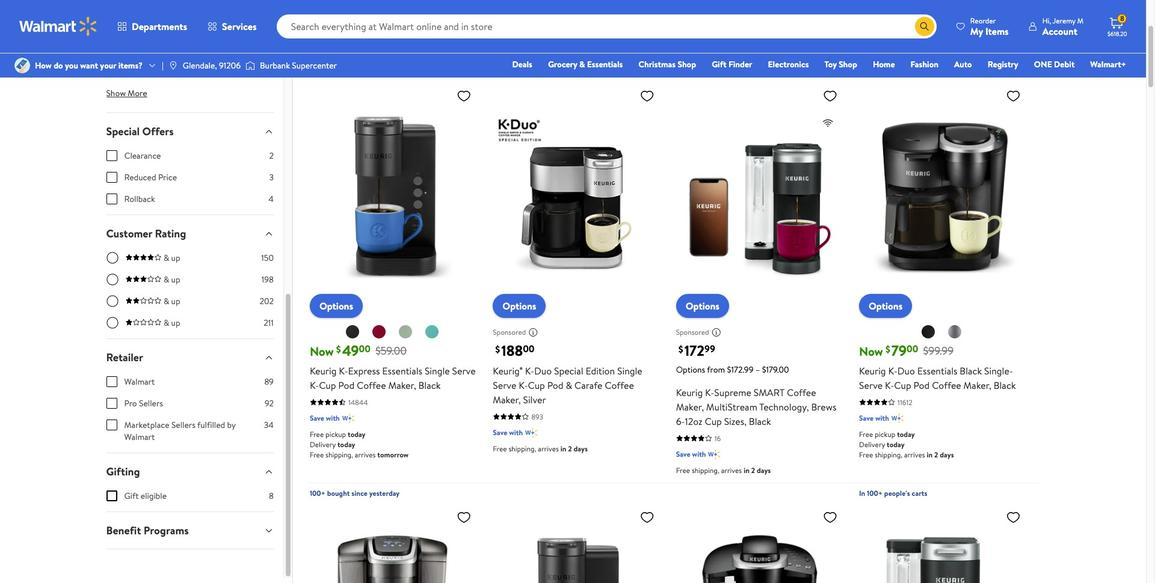 Task type: locate. For each thing, give the bounding box(es) containing it.
2
[[269, 150, 274, 162], [568, 444, 572, 454], [934, 450, 938, 460], [751, 465, 755, 476]]

black image for 49
[[345, 325, 360, 339]]

christmas
[[639, 58, 676, 70]]

cup up silver in the bottom of the page
[[528, 379, 545, 392]]

keurig inside keurig k-supreme smart coffee maker, multistream technology, brews 6-12oz cup sizes, black
[[676, 386, 703, 399]]

your
[[100, 60, 116, 72]]

2 up from the top
[[171, 274, 180, 286]]

now left 79
[[859, 343, 883, 360]]

arrives inside the free pickup today delivery today free shipping, arrives tomorrow
[[355, 450, 376, 460]]

walmart down 'pro sellers'
[[124, 431, 155, 443]]

1000+ bought since yesterday down search icon
[[859, 67, 953, 77]]

cup inside keurig k-supreme smart coffee maker, multistream technology, brews 6-12oz cup sizes, black
[[705, 415, 722, 428]]

walmart image
[[19, 17, 97, 36]]

1 horizontal spatial serve
[[493, 379, 516, 392]]

cup up 11612
[[894, 379, 911, 392]]

1 00 from the left
[[359, 342, 371, 356]]

duo down 79
[[897, 364, 915, 378]]

black image up the 49
[[345, 325, 360, 339]]

shop inside christmas shop link
[[678, 58, 696, 70]]

coffee down $99.99
[[932, 379, 961, 392]]

by
[[227, 419, 236, 431]]

delivery inside the free pickup today delivery today free shipping, arrives tomorrow
[[310, 440, 336, 450]]

& up for 150
[[164, 252, 180, 264]]

1 horizontal spatial pod
[[547, 379, 563, 392]]

bought for 79
[[881, 67, 904, 77]]

2 single from the left
[[617, 364, 642, 378]]

keurig® k-duo special edition single serve k-cup pod & carafe coffee maker, silver
[[493, 364, 642, 407]]

1 single from the left
[[425, 364, 450, 378]]

keurig k-express essentials single serve k-cup pod coffee maker, black image
[[310, 84, 476, 308]]

& up for 198
[[164, 274, 180, 286]]

0 horizontal spatial single
[[425, 364, 450, 378]]

special offers button
[[97, 113, 283, 150]]

2 black image from the left
[[921, 325, 936, 339]]

free shipping, arrives in 2 days down 16
[[676, 465, 771, 476]]

1 now from the left
[[310, 343, 334, 360]]

2 horizontal spatial days
[[940, 450, 954, 460]]

89
[[264, 376, 274, 388]]

special inside keurig® k-duo special edition single serve k-cup pod & carafe coffee maker, silver
[[554, 364, 583, 378]]

0 horizontal spatial delivery
[[310, 440, 336, 450]]

single inside now $ 49 00 $59.00 keurig k-express essentials single serve k-cup pod coffee maker, black
[[425, 364, 450, 378]]

pod
[[338, 379, 354, 392], [547, 379, 563, 392], [914, 379, 930, 392]]

0 vertical spatial deals
[[379, 24, 408, 40]]

1000+ bought since yesterday for 49
[[310, 67, 404, 77]]

shipping, down 893
[[509, 444, 536, 454]]

1 delivery from the left
[[310, 440, 336, 450]]

$ 188 00
[[495, 340, 535, 361]]

black image for 79
[[921, 325, 936, 339]]

cup inside now $ 49 00 $59.00 keurig k-express essentials single serve k-cup pod coffee maker, black
[[319, 379, 336, 392]]

customer
[[106, 226, 152, 241]]

delivery for 79
[[859, 440, 885, 450]]

keurig®
[[493, 364, 523, 378]]

services
[[222, 20, 257, 33]]

teal image
[[425, 325, 439, 339]]

retailer group
[[106, 376, 274, 453]]

4 & up from the top
[[164, 317, 180, 329]]

pickup inside free pickup today delivery today free shipping, arrives in 2 days
[[875, 429, 895, 440]]

essentials inside now $ 49 00 $59.00 keurig k-express essentials single serve k-cup pod coffee maker, black
[[382, 364, 422, 378]]

00 up express
[[359, 342, 371, 356]]

1 horizontal spatial single
[[617, 364, 642, 378]]

1 vertical spatial gift
[[124, 490, 139, 502]]

maker, down $59.00
[[388, 379, 416, 392]]

express
[[348, 364, 380, 378]]

add to favorites list, keurig k-duo essentials black single-serve k-cup pod coffee maker, black image
[[1006, 88, 1021, 104]]

0 horizontal spatial now
[[310, 343, 334, 360]]

retailer button
[[97, 339, 283, 376]]

1 horizontal spatial price
[[307, 49, 329, 62]]

0 vertical spatial 8
[[1120, 13, 1124, 24]]

0 horizontal spatial in
[[561, 444, 566, 454]]

shop right christmas
[[678, 58, 696, 70]]

0 horizontal spatial 100+
[[310, 488, 325, 499]]

options for $99.99
[[869, 299, 903, 313]]

1 horizontal spatial 00
[[523, 342, 535, 356]]

maker, inside keurig® k-duo special edition single serve k-cup pod & carafe coffee maker, silver
[[493, 393, 521, 407]]

essentials for 79
[[917, 364, 957, 378]]

deals left on on the top left of page
[[379, 24, 408, 40]]

pod up 14844
[[338, 379, 354, 392]]

keurig k-express essentials black, single serve k-cup pod coffee maker image
[[493, 505, 659, 584]]

price right reduced
[[158, 171, 177, 183]]

0 horizontal spatial pickup
[[326, 429, 346, 440]]

price
[[307, 49, 329, 62], [158, 171, 177, 183]]

sizes,
[[724, 415, 747, 428]]

$172.99
[[727, 364, 753, 376]]

1 horizontal spatial special
[[554, 364, 583, 378]]

walmart plus image down 893
[[525, 427, 537, 439]]

1 sponsored from the left
[[493, 327, 526, 338]]

pro sellers
[[124, 398, 163, 410]]

in
[[859, 488, 865, 499]]

8 for 8 $618.20
[[1120, 13, 1124, 24]]

items?
[[118, 60, 143, 72]]

save with for 188
[[493, 428, 523, 438]]

more
[[128, 87, 147, 99]]

sponsored for 188
[[493, 327, 526, 338]]

add to favorites list, keurig k-express essentials single serve k-cup pod coffee maker, black image
[[457, 88, 471, 104]]

sellers inside marketplace sellers fulfilled by walmart
[[171, 419, 195, 431]]

4 options link from the left
[[859, 294, 912, 318]]

0 vertical spatial gift
[[712, 58, 727, 70]]

2 pod from the left
[[547, 379, 563, 392]]

2 & up from the top
[[164, 274, 180, 286]]

$ left the 49
[[336, 343, 341, 356]]

in
[[561, 444, 566, 454], [927, 450, 933, 460], [744, 465, 750, 476]]

essentials down walmart site-wide search field
[[587, 58, 623, 70]]

glendale,
[[183, 60, 217, 72]]

options link for $59.00
[[310, 294, 363, 318]]

3 $ from the left
[[678, 343, 683, 356]]

sellers right pro
[[139, 398, 163, 410]]

offers
[[142, 124, 174, 139]]

0 vertical spatial sellers
[[139, 398, 163, 410]]

gift left eligible
[[124, 490, 139, 502]]

2 horizontal spatial 00
[[907, 342, 918, 356]]

79
[[892, 340, 907, 361]]

None checkbox
[[106, 172, 117, 183], [106, 194, 117, 205], [106, 377, 117, 387], [106, 172, 117, 183], [106, 194, 117, 205], [106, 377, 117, 387]]

1 out of 5 stars and up, 211 items radio
[[106, 317, 118, 329]]

serve inside now $ 79 00 $99.99 keurig k-duo essentials black single- serve k-cup pod coffee maker, black
[[859, 379, 883, 392]]

2 horizontal spatial walmart plus image
[[892, 413, 904, 425]]

bought for 49
[[331, 67, 354, 77]]

yesterday for 49
[[374, 67, 404, 77]]

0 horizontal spatial gift
[[124, 490, 139, 502]]

carts
[[912, 488, 927, 499]]

maker, down single-
[[964, 379, 991, 392]]

price when purchased online
[[307, 49, 426, 62]]

sponsored
[[493, 327, 526, 338], [676, 327, 709, 338]]

1 black image from the left
[[345, 325, 360, 339]]

walmart plus image down 11612
[[892, 413, 904, 425]]

1 horizontal spatial shop
[[678, 58, 696, 70]]

black down teal image in the bottom of the page
[[418, 379, 441, 392]]

pod inside keurig® k-duo special edition single serve k-cup pod & carafe coffee maker, silver
[[547, 379, 563, 392]]

arrives left tomorrow
[[355, 450, 376, 460]]

shop up when
[[307, 24, 334, 40]]

multistream
[[706, 400, 757, 414]]

0 horizontal spatial sellers
[[139, 398, 163, 410]]

2 00 from the left
[[523, 342, 535, 356]]

8 for 8
[[269, 490, 274, 502]]

0 horizontal spatial 1000+ bought since yesterday
[[310, 67, 404, 77]]

0 horizontal spatial shop
[[307, 24, 334, 40]]

99
[[705, 342, 715, 356]]

2 options link from the left
[[493, 294, 546, 318]]

walmart plus image down 16
[[708, 449, 720, 461]]

2 1000+ bought since yesterday from the left
[[859, 67, 953, 77]]

1 horizontal spatial walmart plus image
[[708, 449, 720, 461]]

special up clearance
[[106, 124, 140, 139]]

2 1000+ from the left
[[859, 67, 879, 77]]

on
[[411, 24, 424, 40]]

now $ 49 00 $59.00 keurig k-express essentials single serve k-cup pod coffee maker, black
[[310, 340, 476, 392]]

0 horizontal spatial days
[[574, 444, 588, 454]]

black image up $99.99
[[921, 325, 936, 339]]

1 horizontal spatial  image
[[245, 60, 255, 72]]

shipping, inside free pickup today delivery today free shipping, arrives in 2 days
[[875, 450, 903, 460]]

3 & up from the top
[[164, 295, 180, 307]]

None checkbox
[[106, 150, 117, 161], [106, 398, 117, 409], [106, 420, 117, 431], [106, 491, 117, 502], [106, 150, 117, 161], [106, 398, 117, 409], [106, 420, 117, 431], [106, 491, 117, 502]]

deals
[[379, 24, 408, 40], [512, 58, 532, 70]]

when
[[331, 49, 353, 62]]

$99.99
[[923, 344, 954, 359]]

yesterday left the auto
[[923, 67, 953, 77]]

product category group
[[106, 0, 274, 84]]

in inside free pickup today delivery today free shipping, arrives in 2 days
[[927, 450, 933, 460]]

1 horizontal spatial delivery
[[859, 440, 885, 450]]

shop for christmas shop
[[678, 58, 696, 70]]

maker, left silver in the bottom of the page
[[493, 393, 521, 407]]

options link up ad disclaimer and feedback for ingridsponsoredproducts image
[[493, 294, 546, 318]]

coffee inside keurig k-supreme smart coffee maker, multistream technology, brews 6-12oz cup sizes, black
[[787, 386, 816, 399]]

gift for gift finder
[[712, 58, 727, 70]]

christmas shop link
[[633, 58, 702, 71]]

today
[[348, 429, 366, 440], [897, 429, 915, 440], [337, 440, 355, 450], [887, 440, 905, 450]]

options from $172.99 – $179.00
[[676, 364, 789, 376]]

1 horizontal spatial sellers
[[171, 419, 195, 431]]

&
[[579, 58, 585, 70], [164, 252, 169, 264], [164, 274, 169, 286], [164, 295, 169, 307], [164, 317, 169, 329], [566, 379, 572, 392]]

shipping, down 16
[[692, 465, 719, 476]]

essentials down $99.99
[[917, 364, 957, 378]]

marketplace
[[124, 419, 169, 431]]

sponsored up "172"
[[676, 327, 709, 338]]

2 duo from the left
[[897, 364, 915, 378]]

technology,
[[759, 400, 809, 414]]

coffee inside now $ 49 00 $59.00 keurig k-express essentials single serve k-cup pod coffee maker, black
[[357, 379, 386, 392]]

walmart+ link
[[1085, 58, 1132, 71]]

1 horizontal spatial in
[[744, 465, 750, 476]]

walmart+
[[1090, 58, 1126, 70]]

shipping, down walmart plus icon
[[326, 450, 353, 460]]

coffee up technology,
[[787, 386, 816, 399]]

0 horizontal spatial  image
[[14, 58, 30, 73]]

walmart up 'pro sellers'
[[124, 376, 155, 388]]

00 inside now $ 79 00 $99.99 keurig k-duo essentials black single- serve k-cup pod coffee maker, black
[[907, 342, 918, 356]]

arrives inside free pickup today delivery today free shipping, arrives in 2 days
[[904, 450, 925, 460]]

shipping, up in 100+ people's carts at the right
[[875, 450, 903, 460]]

2 vertical spatial walmart plus image
[[708, 449, 720, 461]]

gift inside gift finder link
[[712, 58, 727, 70]]

 image left the how in the top left of the page
[[14, 58, 30, 73]]

single down teal image in the bottom of the page
[[425, 364, 450, 378]]

sellers left fulfilled
[[171, 419, 195, 431]]

6-
[[676, 415, 685, 428]]

0 horizontal spatial walmart plus image
[[525, 427, 537, 439]]

options up the 49
[[319, 299, 353, 313]]

1 1000+ from the left
[[310, 67, 330, 77]]

red image
[[372, 325, 386, 339]]

1000+
[[310, 67, 330, 77], [859, 67, 879, 77]]

shop inside the toy shop link
[[839, 58, 857, 70]]

now left the 49
[[310, 343, 334, 360]]

account
[[1042, 24, 1078, 38]]

with for 188
[[509, 428, 523, 438]]

0 horizontal spatial serve
[[452, 364, 476, 378]]

keurig k-classic single serve k-cup pod coffee maker, black image
[[676, 505, 842, 584]]

black
[[960, 364, 982, 378], [418, 379, 441, 392], [994, 379, 1016, 392], [749, 415, 771, 428]]

walmart plus image
[[342, 413, 354, 425]]

walmart plus image
[[892, 413, 904, 425], [525, 427, 537, 439], [708, 449, 720, 461]]

christmas shop
[[639, 58, 696, 70]]

since for 49
[[356, 67, 372, 77]]

serve inside keurig® k-duo special edition single serve k-cup pod & carafe coffee maker, silver
[[493, 379, 516, 392]]

1 pickup from the left
[[326, 429, 346, 440]]

0 vertical spatial walmart plus image
[[892, 413, 904, 425]]

delivery inside free pickup today delivery today free shipping, arrives in 2 days
[[859, 440, 885, 450]]

1 vertical spatial special
[[554, 364, 583, 378]]

2 horizontal spatial essentials
[[917, 364, 957, 378]]

4 up from the top
[[171, 317, 180, 329]]

essentials inside now $ 79 00 $99.99 keurig k-duo essentials black single- serve k-cup pod coffee maker, black
[[917, 364, 957, 378]]

3 pod from the left
[[914, 379, 930, 392]]

$ left 79
[[886, 343, 890, 356]]

1 horizontal spatial sponsored
[[676, 327, 709, 338]]

maker, inside keurig k-supreme smart coffee maker, multistream technology, brews 6-12oz cup sizes, black
[[676, 400, 704, 414]]

0 horizontal spatial special
[[106, 124, 140, 139]]

essentials down $59.00
[[382, 364, 422, 378]]

1 vertical spatial sellers
[[171, 419, 195, 431]]

0 horizontal spatial sponsored
[[493, 327, 526, 338]]

pickup for 49
[[326, 429, 346, 440]]

1 duo from the left
[[534, 364, 552, 378]]

now inside now $ 79 00 $99.99 keurig k-duo essentials black single- serve k-cup pod coffee maker, black
[[859, 343, 883, 360]]

save with
[[310, 413, 340, 423], [859, 413, 889, 423], [493, 428, 523, 438], [676, 449, 706, 459]]

shop right the toy
[[839, 58, 857, 70]]

1 horizontal spatial duo
[[897, 364, 915, 378]]

1 horizontal spatial 1000+ bought since yesterday
[[859, 67, 953, 77]]

auto
[[954, 58, 972, 70]]

1 horizontal spatial gift
[[712, 58, 727, 70]]

options for 172
[[686, 299, 719, 313]]

3 up from the top
[[171, 295, 180, 307]]

special up carafe
[[554, 364, 583, 378]]

coffee down express
[[357, 379, 386, 392]]

0 horizontal spatial free shipping, arrives in 2 days
[[493, 444, 588, 454]]

1 up from the top
[[171, 252, 180, 264]]

1 vertical spatial deals
[[512, 58, 532, 70]]

options link up the 49
[[310, 294, 363, 318]]

pod left carafe
[[547, 379, 563, 392]]

supreme
[[714, 386, 751, 399]]

1 horizontal spatial pickup
[[875, 429, 895, 440]]

pickup up in 100+ people's carts at the right
[[875, 429, 895, 440]]

00 inside now $ 49 00 $59.00 keurig k-express essentials single serve k-cup pod coffee maker, black
[[359, 342, 371, 356]]

2 $ from the left
[[495, 343, 500, 356]]

essentials for 49
[[382, 364, 422, 378]]

12oz
[[685, 415, 703, 428]]

$ left 188
[[495, 343, 500, 356]]

2 horizontal spatial pod
[[914, 379, 930, 392]]

 image for how do you want your items?
[[14, 58, 30, 73]]

debit
[[1054, 58, 1075, 70]]

keurig inside now $ 79 00 $99.99 keurig k-duo essentials black single- serve k-cup pod coffee maker, black
[[859, 364, 886, 378]]

keurig k-supreme smart coffee maker, multistream technology, brews 6-12oz cup sizes, black
[[676, 386, 837, 428]]

0 horizontal spatial pod
[[338, 379, 354, 392]]

1 horizontal spatial essentials
[[587, 58, 623, 70]]

00 for 49
[[359, 342, 371, 356]]

add to favorites list, keurig® k-duo special edition single serve k-cup pod & carafe coffee maker, silver image
[[640, 88, 654, 104]]

show more
[[106, 87, 147, 99]]

0 horizontal spatial 00
[[359, 342, 371, 356]]

1 horizontal spatial deals
[[512, 58, 532, 70]]

2 sponsored from the left
[[676, 327, 709, 338]]

duo up silver in the bottom of the page
[[534, 364, 552, 378]]

Walmart Site-Wide search field
[[277, 14, 937, 39]]

delivery up 100+ bought since yesterday
[[310, 440, 336, 450]]

0 horizontal spatial essentials
[[382, 364, 422, 378]]

3 options link from the left
[[676, 294, 729, 318]]

1 & up from the top
[[164, 252, 180, 264]]

0 horizontal spatial duo
[[534, 364, 552, 378]]

gift
[[712, 58, 727, 70], [124, 490, 139, 502]]

coffee inside now $ 79 00 $99.99 keurig k-duo essentials black single- serve k-cup pod coffee maker, black
[[932, 379, 961, 392]]

keurig® k-duo special edition single serve k-cup pod & carafe coffee maker, silver image
[[493, 84, 659, 308]]

$59.00
[[375, 344, 407, 359]]

duo inside keurig® k-duo special edition single serve k-cup pod & carafe coffee maker, silver
[[534, 364, 552, 378]]

1 horizontal spatial 100+
[[867, 488, 883, 499]]

gift left finder in the top right of the page
[[712, 58, 727, 70]]

2 pickup from the left
[[875, 429, 895, 440]]

1000+ right burbank
[[310, 67, 330, 77]]

11612
[[898, 397, 912, 408]]

arrives up carts
[[904, 450, 925, 460]]

add to favorites list, keurig k-elite single-serve k-cup pod coffee maker, brushed slate image
[[457, 510, 471, 525]]

1 1000+ bought since yesterday from the left
[[310, 67, 404, 77]]

single right edition
[[617, 364, 642, 378]]

& for 198
[[164, 274, 169, 286]]

(520)
[[467, 26, 489, 39]]

Search search field
[[277, 14, 937, 39]]

hi, jeremy m account
[[1042, 15, 1084, 38]]

2 horizontal spatial in
[[927, 450, 933, 460]]

options up ad disclaimer and feedback for ingridsponsoredproducts image
[[503, 299, 536, 313]]

0 horizontal spatial 1000+
[[310, 67, 330, 77]]

–
[[755, 364, 760, 376]]

burbank
[[260, 60, 290, 72]]

smart
[[754, 386, 785, 399]]

1 vertical spatial 8
[[269, 490, 274, 502]]

cup up 16
[[705, 415, 722, 428]]

with
[[326, 413, 340, 423], [875, 413, 889, 423], [509, 428, 523, 438], [692, 449, 706, 459]]

save with for $99.99
[[859, 413, 889, 423]]

sponsored up 188
[[493, 327, 526, 338]]

1000+ bought since yesterday down price when purchased online
[[310, 67, 404, 77]]

00 left $99.99
[[907, 342, 918, 356]]

0 vertical spatial special
[[106, 124, 140, 139]]

deals left grocery
[[512, 58, 532, 70]]

1 options link from the left
[[310, 294, 363, 318]]

maker, up 12oz
[[676, 400, 704, 414]]

8 inside 8 $618.20
[[1120, 13, 1124, 24]]

1 horizontal spatial now
[[859, 343, 883, 360]]

save with for $59.00
[[310, 413, 340, 423]]

delivery up in
[[859, 440, 885, 450]]

0 vertical spatial free shipping, arrives in 2 days
[[493, 444, 588, 454]]

options link up 79
[[859, 294, 912, 318]]

yesterday down purchased
[[374, 67, 404, 77]]

0 horizontal spatial black image
[[345, 325, 360, 339]]

& for 150
[[164, 252, 169, 264]]

1000+ bought since yesterday
[[310, 67, 404, 77], [859, 67, 953, 77]]

rollback
[[124, 193, 155, 205]]

customer rating tab
[[97, 215, 283, 252]]

options up 79
[[869, 299, 903, 313]]

1 vertical spatial walmart
[[124, 431, 155, 443]]

cup right 89
[[319, 379, 336, 392]]

3 00 from the left
[[907, 342, 918, 356]]

gift finder link
[[706, 58, 758, 71]]

 image
[[14, 58, 30, 73], [245, 60, 255, 72]]

 image right "91206"
[[245, 60, 255, 72]]

online
[[401, 49, 426, 62]]

since right home link
[[905, 67, 921, 77]]

k- inside keurig k-supreme smart coffee maker, multistream technology, brews 6-12oz cup sizes, black
[[705, 386, 714, 399]]

pod down $99.99
[[914, 379, 930, 392]]

4 $ from the left
[[886, 343, 890, 356]]

free shipping, arrives in 2 days down 893
[[493, 444, 588, 454]]

duo inside now $ 79 00 $99.99 keurig k-duo essentials black single- serve k-cup pod coffee maker, black
[[897, 364, 915, 378]]

delivery
[[310, 440, 336, 450], [859, 440, 885, 450]]

0 vertical spatial price
[[307, 49, 329, 62]]

2 horizontal spatial serve
[[859, 379, 883, 392]]

gift finder
[[712, 58, 752, 70]]

burbank supercenter
[[260, 60, 337, 72]]

& for 202
[[164, 295, 169, 307]]

$ left "172"
[[678, 343, 683, 356]]

0 vertical spatial walmart
[[124, 376, 155, 388]]

1 vertical spatial free shipping, arrives in 2 days
[[676, 465, 771, 476]]

100+ bought since yesterday
[[310, 488, 400, 499]]

0 horizontal spatial 8
[[269, 490, 274, 502]]

1000+ right toy shop
[[859, 67, 879, 77]]

 image for burbank supercenter
[[245, 60, 255, 72]]

shipping, inside the free pickup today delivery today free shipping, arrives tomorrow
[[326, 450, 353, 460]]

1 pod from the left
[[338, 379, 354, 392]]

black image
[[345, 325, 360, 339], [921, 325, 936, 339]]

0 horizontal spatial price
[[158, 171, 177, 183]]

1 horizontal spatial black image
[[921, 325, 936, 339]]

electronics
[[768, 58, 809, 70]]

fashion link
[[905, 58, 944, 71]]

1 vertical spatial price
[[158, 171, 177, 183]]

finder
[[729, 58, 752, 70]]

2 horizontal spatial shop
[[839, 58, 857, 70]]

00 down ad disclaimer and feedback for ingridsponsoredproducts image
[[523, 342, 535, 356]]

coffee down edition
[[605, 379, 634, 392]]

free shipping, arrives in 2 days
[[493, 444, 588, 454], [676, 465, 771, 476]]

pickup inside the free pickup today delivery today free shipping, arrives tomorrow
[[326, 429, 346, 440]]

 image
[[168, 61, 178, 70]]

bought down when
[[331, 67, 354, 77]]

bought left fashion link
[[881, 67, 904, 77]]

since down price when purchased online
[[356, 67, 372, 77]]

brews
[[811, 400, 837, 414]]

1 $ from the left
[[336, 343, 341, 356]]

black right sizes,
[[749, 415, 771, 428]]

options up ad disclaimer and feedback for ingridsponsoredproducts icon
[[686, 299, 719, 313]]

2 delivery from the left
[[859, 440, 885, 450]]

price left when
[[307, 49, 329, 62]]

options link up ad disclaimer and feedback for ingridsponsoredproducts icon
[[676, 294, 729, 318]]

with for $99.99
[[875, 413, 889, 423]]

options down "172"
[[676, 364, 705, 376]]

198
[[262, 274, 274, 286]]

moonlight gray image
[[948, 325, 962, 339]]

add to favorites list, keurig k-supreme single-serve k-cup pod coffee maker, black image
[[1006, 510, 1021, 525]]

keurig k-supreme smart coffee maker, multistream technology, brews 6-12oz cup sizes, black image
[[676, 84, 842, 308]]

pickup down walmart plus icon
[[326, 429, 346, 440]]

4
[[269, 193, 274, 205]]

1 horizontal spatial 1000+
[[859, 67, 879, 77]]

1 vertical spatial walmart plus image
[[525, 427, 537, 439]]

cup
[[319, 379, 336, 392], [528, 379, 545, 392], [894, 379, 911, 392], [705, 415, 722, 428]]

2 walmart from the top
[[124, 431, 155, 443]]

now inside now $ 49 00 $59.00 keurig k-express essentials single serve k-cup pod coffee maker, black
[[310, 343, 334, 360]]

2 now from the left
[[859, 343, 883, 360]]

1 horizontal spatial 8
[[1120, 13, 1124, 24]]

1 walmart from the top
[[124, 376, 155, 388]]



Task type: vqa. For each thing, say whether or not it's contained in the screenshot.
CA in the MILPITAS SUPERCENTER # 2119 301 RANCH DR CA 95035
no



Task type: describe. For each thing, give the bounding box(es) containing it.
keurig k-supreme single-serve k-cup pod coffee maker, black image
[[859, 505, 1025, 584]]

pickup for 79
[[875, 429, 895, 440]]

walmart inside marketplace sellers fulfilled by walmart
[[124, 431, 155, 443]]

92
[[265, 398, 274, 410]]

m
[[1077, 15, 1084, 26]]

add to favorites list, keurig k-classic single serve k-cup pod coffee maker, black image
[[823, 510, 837, 525]]

departments
[[132, 20, 187, 33]]

black inside now $ 49 00 $59.00 keurig k-express essentials single serve k-cup pod coffee maker, black
[[418, 379, 441, 392]]

add to favorites list, keurig k-supreme smart coffee maker, multistream technology, brews 6-12oz cup sizes, black image
[[823, 88, 837, 104]]

black down single-
[[994, 379, 1016, 392]]

benefit programs tab
[[97, 513, 283, 549]]

customer rating option group
[[106, 252, 274, 339]]

$ inside $ 172 99
[[678, 343, 683, 356]]

glendale, 91206
[[183, 60, 241, 72]]

my
[[970, 24, 983, 38]]

pod inside now $ 79 00 $99.99 keurig k-duo essentials black single- serve k-cup pod coffee maker, black
[[914, 379, 930, 392]]

deals link
[[507, 58, 538, 71]]

sellers for marketplace
[[171, 419, 195, 431]]

want
[[80, 60, 98, 72]]

$618.20
[[1108, 29, 1127, 38]]

grocery
[[548, 58, 577, 70]]

sage image
[[398, 325, 413, 339]]

options for $59.00
[[319, 299, 353, 313]]

holiday
[[337, 24, 376, 40]]

departments button
[[107, 12, 197, 41]]

walmart plus image for 188
[[525, 427, 537, 439]]

from
[[707, 364, 725, 376]]

3
[[269, 171, 274, 183]]

in 100+ people's carts
[[859, 488, 927, 499]]

fulfilled
[[197, 419, 225, 431]]

one debit
[[1034, 58, 1075, 70]]

211
[[264, 317, 274, 329]]

2 inside special offers group
[[269, 150, 274, 162]]

3 out of 5 stars and up, 198 items radio
[[106, 274, 118, 286]]

sponsored for 172
[[676, 327, 709, 338]]

single inside keurig® k-duo special edition single serve k-cup pod & carafe coffee maker, silver
[[617, 364, 642, 378]]

up for 211
[[171, 317, 180, 329]]

up for 202
[[171, 295, 180, 307]]

00 inside $ 188 00
[[523, 342, 535, 356]]

benefit programs
[[106, 523, 189, 538]]

$ inside now $ 79 00 $99.99 keurig k-duo essentials black single- serve k-cup pod coffee maker, black
[[886, 343, 890, 356]]

add to favorites list, keurig k-express essentials black, single serve k-cup pod coffee maker image
[[640, 510, 654, 525]]

show more button
[[97, 84, 157, 103]]

since down the free pickup today delivery today free shipping, arrives tomorrow on the bottom left of the page
[[351, 488, 367, 499]]

1000+ for 79
[[859, 67, 879, 77]]

shop for toy shop
[[839, 58, 857, 70]]

coffee inside keurig® k-duo special edition single serve k-cup pod & carafe coffee maker, silver
[[605, 379, 634, 392]]

black left single-
[[960, 364, 982, 378]]

customer rating
[[106, 226, 186, 241]]

electronics link
[[763, 58, 814, 71]]

toy
[[824, 58, 837, 70]]

benefit
[[106, 523, 141, 538]]

2 inside free pickup today delivery today free shipping, arrives in 2 days
[[934, 450, 938, 460]]

gifting
[[106, 464, 140, 479]]

bought down the free pickup today delivery today free shipping, arrives tomorrow on the bottom left of the page
[[327, 488, 350, 499]]

retailer tab
[[97, 339, 283, 376]]

one debit link
[[1029, 58, 1080, 71]]

special offers group
[[106, 150, 274, 215]]

grocery & essentials
[[548, 58, 623, 70]]

supercenter
[[292, 60, 337, 72]]

options link for 188
[[493, 294, 546, 318]]

0 horizontal spatial deals
[[379, 24, 408, 40]]

1 horizontal spatial free shipping, arrives in 2 days
[[676, 465, 771, 476]]

save for $59.00
[[310, 413, 324, 423]]

rating
[[155, 226, 186, 241]]

special inside "dropdown button"
[[106, 124, 140, 139]]

gift eligible
[[124, 490, 167, 502]]

do
[[54, 60, 63, 72]]

91206
[[219, 60, 241, 72]]

188
[[501, 340, 523, 361]]

edition
[[586, 364, 615, 378]]

options link for 172
[[676, 294, 729, 318]]

toy shop
[[824, 58, 857, 70]]

deals inside 'link'
[[512, 58, 532, 70]]

marketplace sellers fulfilled by walmart
[[124, 419, 236, 443]]

single-
[[984, 364, 1013, 378]]

reorder my items
[[970, 15, 1009, 38]]

172
[[684, 340, 705, 361]]

special offers tab
[[97, 113, 283, 150]]

one
[[1034, 58, 1052, 70]]

2 100+ from the left
[[867, 488, 883, 499]]

search icon image
[[920, 22, 929, 31]]

people's
[[884, 488, 910, 499]]

since for 79
[[905, 67, 921, 77]]

cup inside keurig® k-duo special edition single serve k-cup pod & carafe coffee maker, silver
[[528, 379, 545, 392]]

sellers for pro
[[139, 398, 163, 410]]

$ inside now $ 49 00 $59.00 keurig k-express essentials single serve k-cup pod coffee maker, black
[[336, 343, 341, 356]]

price inside special offers group
[[158, 171, 177, 183]]

$ inside $ 188 00
[[495, 343, 500, 356]]

options link for $99.99
[[859, 294, 912, 318]]

1000+ for 49
[[310, 67, 330, 77]]

pro
[[124, 398, 137, 410]]

toy shop link
[[819, 58, 863, 71]]

fashion
[[911, 58, 939, 70]]

special offers
[[106, 124, 174, 139]]

items
[[985, 24, 1009, 38]]

delivery for 49
[[310, 440, 336, 450]]

up for 150
[[171, 252, 180, 264]]

keurig k-duo essentials black single-serve k-cup pod coffee maker, black image
[[859, 84, 1025, 308]]

14844
[[348, 397, 368, 408]]

registry
[[988, 58, 1018, 70]]

reduced price
[[124, 171, 177, 183]]

yesterday for 79
[[923, 67, 953, 77]]

|
[[162, 60, 164, 72]]

00 for 79
[[907, 342, 918, 356]]

maker, inside now $ 49 00 $59.00 keurig k-express essentials single serve k-cup pod coffee maker, black
[[388, 379, 416, 392]]

jeremy
[[1053, 15, 1076, 26]]

ad disclaimer and feedback for ingridsponsoredproducts image
[[528, 328, 538, 337]]

registry link
[[982, 58, 1024, 71]]

gifting tab
[[97, 454, 283, 490]]

reorder
[[970, 15, 996, 26]]

& up for 211
[[164, 317, 180, 329]]

now for 79
[[859, 343, 883, 360]]

legal information image
[[431, 51, 440, 60]]

1 horizontal spatial days
[[757, 465, 771, 476]]

& inside keurig® k-duo special edition single serve k-cup pod & carafe coffee maker, silver
[[566, 379, 572, 392]]

gift for gift eligible
[[124, 490, 139, 502]]

options for 188
[[503, 299, 536, 313]]

8 $618.20
[[1108, 13, 1127, 38]]

ad disclaimer and feedback for ingridsponsoredproducts image
[[712, 328, 721, 337]]

150
[[261, 252, 274, 264]]

silver
[[523, 393, 546, 407]]

893
[[531, 412, 543, 422]]

eligible
[[141, 490, 167, 502]]

2 out of 5 stars and up, 202 items radio
[[106, 295, 118, 307]]

arrives down 893
[[538, 444, 559, 454]]

pod inside now $ 49 00 $59.00 keurig k-express essentials single serve k-cup pod coffee maker, black
[[338, 379, 354, 392]]

& up for 202
[[164, 295, 180, 307]]

keurig inside now $ 49 00 $59.00 keurig k-express essentials single serve k-cup pod coffee maker, black
[[310, 364, 337, 378]]

with for $59.00
[[326, 413, 340, 423]]

gifting button
[[97, 454, 283, 490]]

customer rating button
[[97, 215, 283, 252]]

save for $99.99
[[859, 413, 874, 423]]

1000+ bought since yesterday for 79
[[859, 67, 953, 77]]

16
[[715, 434, 721, 444]]

now for 49
[[310, 343, 334, 360]]

1 100+ from the left
[[310, 488, 325, 499]]

$ 172 99
[[678, 340, 715, 361]]

save for 188
[[493, 428, 507, 438]]

up for 198
[[171, 274, 180, 286]]

walmart plus image for $99.99
[[892, 413, 904, 425]]

days inside free pickup today delivery today free shipping, arrives in 2 days
[[940, 450, 954, 460]]

cup inside now $ 79 00 $99.99 keurig k-duo essentials black single- serve k-cup pod coffee maker, black
[[894, 379, 911, 392]]

4 out of 5 stars and up, 150 items radio
[[106, 252, 118, 264]]

yesterday down tomorrow
[[369, 488, 400, 499]]

arrives down sizes,
[[721, 465, 742, 476]]

programs
[[144, 523, 189, 538]]

retailer
[[106, 350, 143, 365]]

34
[[264, 419, 274, 431]]

black inside keurig k-supreme smart coffee maker, multistream technology, brews 6-12oz cup sizes, black
[[749, 415, 771, 428]]

& for 211
[[164, 317, 169, 329]]

keurig k-elite single-serve k-cup pod coffee maker, brushed slate image
[[310, 505, 476, 584]]

202
[[260, 295, 274, 307]]

services button
[[197, 12, 267, 41]]

carafe
[[574, 379, 602, 392]]

maker, inside now $ 79 00 $99.99 keurig k-duo essentials black single- serve k-cup pod coffee maker, black
[[964, 379, 991, 392]]

serve inside now $ 49 00 $59.00 keurig k-express essentials single serve k-cup pod coffee maker, black
[[452, 364, 476, 378]]



